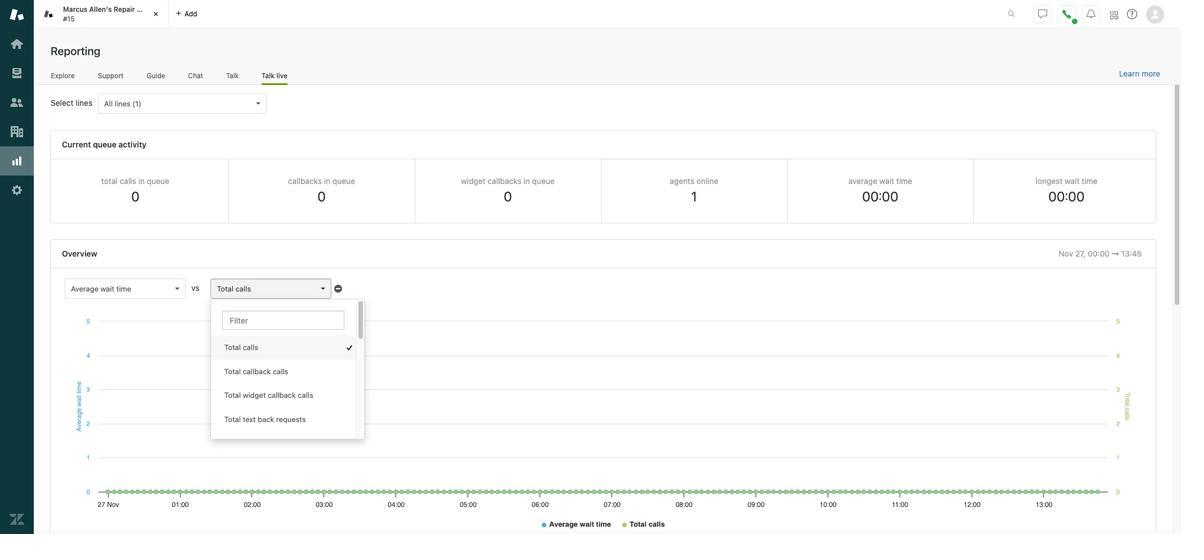 Task type: describe. For each thing, give the bounding box(es) containing it.
add
[[185, 9, 197, 18]]

notifications image
[[1087, 9, 1096, 18]]

explore
[[51, 71, 75, 80]]

chat link
[[188, 71, 203, 83]]

get started image
[[10, 37, 24, 51]]

zendesk products image
[[1110, 11, 1118, 19]]

main element
[[0, 0, 34, 534]]

add button
[[169, 0, 204, 28]]

live
[[276, 71, 288, 80]]

more
[[1142, 69, 1160, 78]]

learn
[[1119, 69, 1140, 78]]

tabs tab list
[[34, 0, 996, 28]]

tab containing marcus allen's repair ticket
[[34, 0, 169, 28]]

organizations image
[[10, 124, 24, 139]]

explore link
[[51, 71, 75, 83]]

support
[[98, 71, 123, 80]]

talk for talk
[[226, 71, 239, 80]]

zendesk support image
[[10, 7, 24, 22]]

learn more
[[1119, 69, 1160, 78]]

support link
[[98, 71, 124, 83]]



Task type: locate. For each thing, give the bounding box(es) containing it.
allen's
[[89, 5, 112, 14]]

reporting
[[51, 44, 100, 57]]

learn more link
[[1119, 69, 1160, 79]]

ticket
[[137, 5, 157, 14]]

reporting image
[[10, 154, 24, 168]]

talk
[[226, 71, 239, 80], [261, 71, 275, 80]]

talk right chat
[[226, 71, 239, 80]]

zendesk image
[[10, 512, 24, 527]]

talk link
[[226, 71, 239, 83]]

1 horizontal spatial talk
[[261, 71, 275, 80]]

button displays agent's chat status as invisible. image
[[1038, 9, 1047, 18]]

views image
[[10, 66, 24, 80]]

talk live
[[261, 71, 288, 80]]

talk live link
[[261, 71, 288, 85]]

#15
[[63, 14, 75, 23]]

1 talk from the left
[[226, 71, 239, 80]]

marcus
[[63, 5, 87, 14]]

close image
[[150, 8, 162, 20]]

talk for talk live
[[261, 71, 275, 80]]

customers image
[[10, 95, 24, 110]]

admin image
[[10, 183, 24, 198]]

get help image
[[1127, 9, 1137, 19]]

chat
[[188, 71, 203, 80]]

repair
[[114, 5, 135, 14]]

marcus allen's repair ticket #15
[[63, 5, 157, 23]]

0 horizontal spatial talk
[[226, 71, 239, 80]]

tab
[[34, 0, 169, 28]]

2 talk from the left
[[261, 71, 275, 80]]

talk left live
[[261, 71, 275, 80]]

guide
[[147, 71, 165, 80]]

guide link
[[146, 71, 165, 83]]



Task type: vqa. For each thing, say whether or not it's contained in the screenshot.
Close 'icon'
yes



